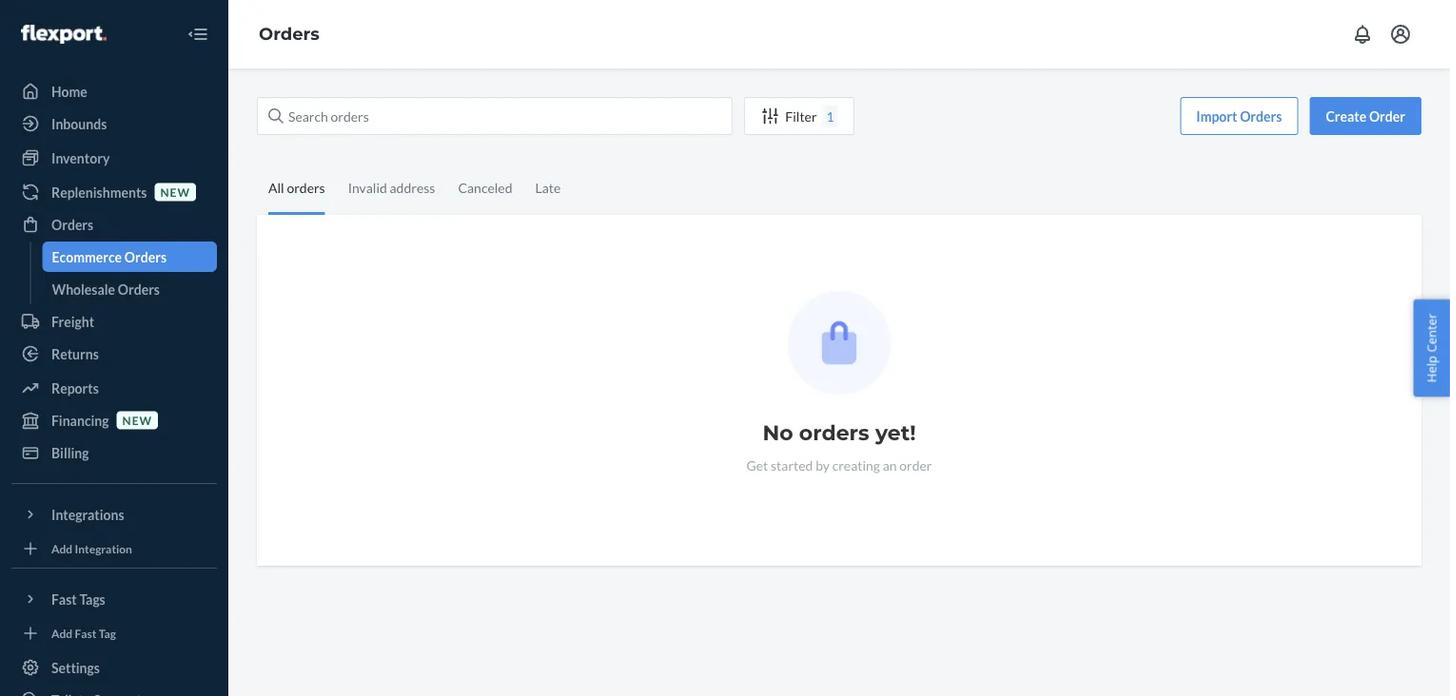 Task type: describe. For each thing, give the bounding box(es) containing it.
add fast tag link
[[11, 623, 217, 645]]

center
[[1423, 314, 1441, 353]]

invalid
[[348, 179, 387, 196]]

ecommerce
[[52, 249, 122, 265]]

home
[[51, 83, 87, 99]]

order
[[1370, 108, 1406, 124]]

yet!
[[876, 420, 916, 446]]

wholesale
[[52, 281, 115, 297]]

inventory link
[[11, 143, 217, 173]]

settings link
[[11, 653, 217, 683]]

no
[[763, 420, 793, 446]]

all orders
[[268, 179, 325, 196]]

fast inside "link"
[[75, 627, 97, 641]]

freight link
[[11, 307, 217, 337]]

reports link
[[11, 373, 217, 404]]

search image
[[268, 109, 284, 124]]

tags
[[79, 592, 105, 608]]

help
[[1423, 356, 1441, 383]]

creating
[[833, 457, 880, 474]]

add integration link
[[11, 538, 217, 561]]

import orders
[[1197, 108, 1283, 124]]

new for replenishments
[[160, 185, 190, 199]]

inventory
[[51, 150, 110, 166]]

integrations
[[51, 507, 124, 523]]

new for financing
[[122, 414, 152, 427]]

fast inside dropdown button
[[51, 592, 77, 608]]

by
[[816, 457, 830, 474]]

open notifications image
[[1352, 23, 1375, 46]]

home link
[[11, 76, 217, 107]]

add for add fast tag
[[51, 627, 73, 641]]

orders for wholesale orders
[[118, 281, 160, 297]]

1
[[827, 108, 835, 124]]

all
[[268, 179, 284, 196]]

replenishments
[[51, 184, 147, 200]]

add fast tag
[[51, 627, 116, 641]]

billing link
[[11, 438, 217, 468]]

financing
[[51, 413, 109, 429]]

invalid address
[[348, 179, 435, 196]]

order
[[900, 457, 932, 474]]

orders for no
[[799, 420, 870, 446]]

orders up ecommerce
[[51, 217, 93, 233]]

empty list image
[[788, 291, 891, 395]]

fast tags button
[[11, 584, 217, 615]]

add integration
[[51, 542, 132, 556]]

orders for ecommerce orders
[[124, 249, 167, 265]]



Task type: vqa. For each thing, say whether or not it's contained in the screenshot.
2nd add from the top
yes



Task type: locate. For each thing, give the bounding box(es) containing it.
orders right import
[[1240, 108, 1283, 124]]

new down the "reports" link
[[122, 414, 152, 427]]

late
[[535, 179, 561, 196]]

add for add integration
[[51, 542, 73, 556]]

help center
[[1423, 314, 1441, 383]]

address
[[390, 179, 435, 196]]

no orders yet!
[[763, 420, 916, 446]]

fast left tags
[[51, 592, 77, 608]]

orders up get started by creating an order
[[799, 420, 870, 446]]

filter
[[786, 108, 817, 124]]

inbounds link
[[11, 109, 217, 139]]

create order
[[1326, 108, 1406, 124]]

1 vertical spatial orders link
[[11, 209, 217, 240]]

flexport logo image
[[21, 25, 106, 44]]

0 vertical spatial orders link
[[259, 23, 320, 44]]

2 add from the top
[[51, 627, 73, 641]]

tag
[[99, 627, 116, 641]]

0 horizontal spatial orders
[[287, 179, 325, 196]]

freight
[[51, 314, 94, 330]]

ecommerce orders link
[[42, 242, 217, 272]]

1 add from the top
[[51, 542, 73, 556]]

returns link
[[11, 339, 217, 369]]

orders up wholesale orders link on the top left
[[124, 249, 167, 265]]

orders
[[287, 179, 325, 196], [799, 420, 870, 446]]

fast left tag
[[75, 627, 97, 641]]

wholesale orders link
[[42, 274, 217, 305]]

0 vertical spatial orders
[[287, 179, 325, 196]]

Search orders text field
[[257, 97, 733, 135]]

add left integration
[[51, 542, 73, 556]]

get started by creating an order
[[747, 457, 932, 474]]

add
[[51, 542, 73, 556], [51, 627, 73, 641]]

orders right all
[[287, 179, 325, 196]]

wholesale orders
[[52, 281, 160, 297]]

add inside "link"
[[51, 627, 73, 641]]

import orders button
[[1181, 97, 1299, 135]]

1 horizontal spatial orders link
[[259, 23, 320, 44]]

new down inventory link
[[160, 185, 190, 199]]

fast tags
[[51, 592, 105, 608]]

started
[[771, 457, 813, 474]]

0 horizontal spatial orders link
[[11, 209, 217, 240]]

add up the settings
[[51, 627, 73, 641]]

orders for all
[[287, 179, 325, 196]]

0 vertical spatial fast
[[51, 592, 77, 608]]

help center button
[[1414, 300, 1451, 397]]

inbounds
[[51, 116, 107, 132]]

orders down ecommerce orders link
[[118, 281, 160, 297]]

an
[[883, 457, 897, 474]]

1 horizontal spatial orders
[[799, 420, 870, 446]]

orders link
[[259, 23, 320, 44], [11, 209, 217, 240]]

0 vertical spatial add
[[51, 542, 73, 556]]

create order link
[[1310, 97, 1422, 135]]

1 vertical spatial orders
[[799, 420, 870, 446]]

1 vertical spatial new
[[122, 414, 152, 427]]

1 vertical spatial add
[[51, 627, 73, 641]]

orders for import orders
[[1240, 108, 1283, 124]]

new
[[160, 185, 190, 199], [122, 414, 152, 427]]

settings
[[51, 660, 100, 676]]

orders link up the search icon at the left top of page
[[259, 23, 320, 44]]

get
[[747, 457, 768, 474]]

orders
[[259, 23, 320, 44], [1240, 108, 1283, 124], [51, 217, 93, 233], [124, 249, 167, 265], [118, 281, 160, 297]]

integrations button
[[11, 500, 217, 530]]

1 vertical spatial fast
[[75, 627, 97, 641]]

integration
[[75, 542, 132, 556]]

0 vertical spatial new
[[160, 185, 190, 199]]

0 horizontal spatial new
[[122, 414, 152, 427]]

filter 1
[[786, 108, 835, 124]]

billing
[[51, 445, 89, 461]]

import
[[1197, 108, 1238, 124]]

orders inside 'button'
[[1240, 108, 1283, 124]]

close navigation image
[[187, 23, 209, 46]]

fast
[[51, 592, 77, 608], [75, 627, 97, 641]]

ecommerce orders
[[52, 249, 167, 265]]

orders up the search icon at the left top of page
[[259, 23, 320, 44]]

orders link up ecommerce orders
[[11, 209, 217, 240]]

open account menu image
[[1390, 23, 1413, 46]]

returns
[[51, 346, 99, 362]]

create
[[1326, 108, 1367, 124]]

reports
[[51, 380, 99, 396]]

1 horizontal spatial new
[[160, 185, 190, 199]]

canceled
[[458, 179, 513, 196]]



